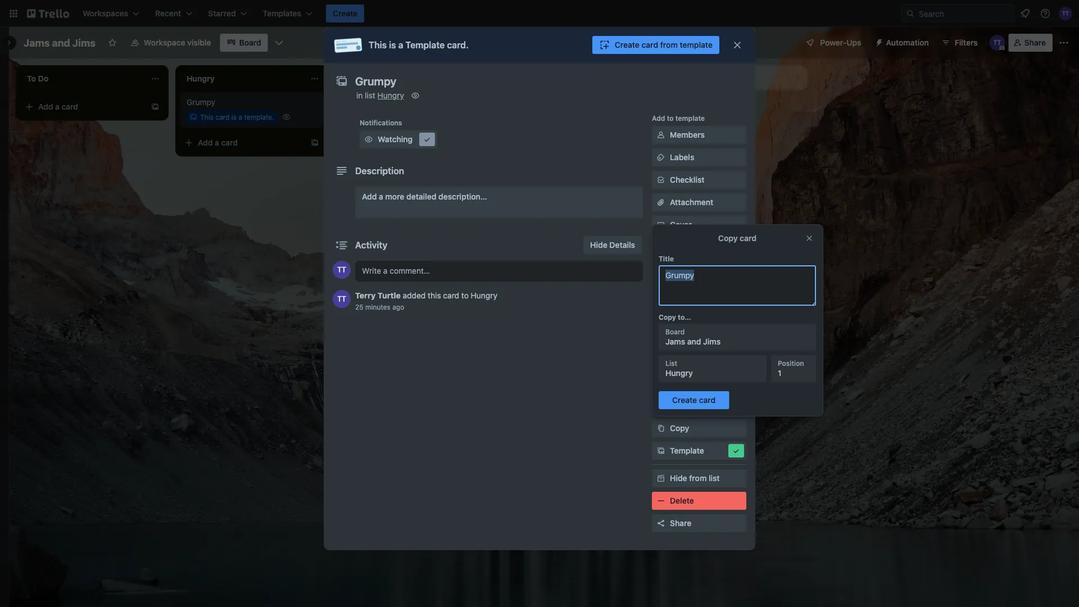Task type: vqa. For each thing, say whether or not it's contained in the screenshot.
'card.'
yes



Task type: locate. For each thing, give the bounding box(es) containing it.
Write a comment text field
[[355, 261, 643, 281]]

0 vertical spatial is
[[389, 40, 396, 50]]

create for create card from template
[[615, 40, 640, 49]]

create for create
[[333, 9, 358, 18]]

this for this is a template card.
[[369, 40, 387, 50]]

1 horizontal spatial add a card
[[198, 138, 238, 147]]

notifications
[[360, 119, 402, 127]]

0 vertical spatial power-ups
[[821, 38, 862, 47]]

custom fields
[[670, 243, 723, 252]]

mark
[[670, 334, 689, 343]]

sm image inside the 'delete' link
[[656, 495, 667, 507]]

2 vertical spatial ups
[[714, 288, 728, 297]]

2 vertical spatial power-
[[687, 288, 714, 297]]

1 horizontal spatial this
[[369, 40, 387, 50]]

0 horizontal spatial jims
[[72, 37, 96, 49]]

to…
[[678, 313, 692, 321]]

sm image
[[410, 90, 421, 101], [656, 129, 667, 141], [656, 152, 667, 163], [656, 174, 667, 186], [656, 219, 667, 231], [656, 400, 667, 412], [656, 423, 667, 434], [656, 445, 667, 457], [656, 495, 667, 507]]

list
[[365, 91, 376, 100], [709, 474, 720, 483]]

automation down "search" image
[[887, 38, 929, 47]]

ups
[[847, 38, 862, 47], [676, 272, 689, 280], [714, 288, 728, 297]]

members link
[[652, 126, 747, 144]]

1 vertical spatial is
[[232, 113, 237, 121]]

show menu image
[[1059, 37, 1070, 48]]

0 horizontal spatial power-
[[652, 272, 676, 280]]

sm image for cover
[[656, 219, 667, 231]]

1 vertical spatial create
[[615, 40, 640, 49]]

turtle
[[378, 291, 401, 300]]

hungry down list
[[666, 369, 693, 378]]

workspace visible
[[144, 38, 211, 47]]

0 vertical spatial share button
[[1009, 34, 1053, 52]]

add a card
[[38, 102, 78, 111], [358, 102, 398, 111], [198, 138, 238, 147]]

automation
[[887, 38, 929, 47], [652, 317, 691, 324]]

1 horizontal spatial jims
[[704, 337, 721, 346]]

ups down fields
[[714, 288, 728, 297]]

switch to… image
[[8, 8, 19, 19]]

0 vertical spatial board
[[239, 38, 261, 47]]

1 vertical spatial power-
[[652, 272, 676, 280]]

1 vertical spatial hide
[[670, 474, 688, 483]]

copy for copy to…
[[659, 313, 677, 321]]

sm image left hide from list
[[656, 473, 667, 484]]

share down delete
[[670, 519, 692, 528]]

0 horizontal spatial from
[[661, 40, 678, 49]]

1 vertical spatial to
[[462, 291, 469, 300]]

jims inside board name "text field"
[[72, 37, 96, 49]]

primary element
[[0, 0, 1080, 27]]

from
[[661, 40, 678, 49], [690, 474, 707, 483]]

to inside terry turtle added this card to hungry 25 minutes ago
[[462, 291, 469, 300]]

2 horizontal spatial ups
[[847, 38, 862, 47]]

delete
[[670, 496, 694, 506]]

0 vertical spatial template
[[680, 40, 713, 49]]

board down copy to…
[[666, 328, 685, 336]]

hide
[[591, 240, 608, 250], [670, 474, 688, 483]]

sm image inside template button
[[656, 445, 667, 457]]

template
[[406, 40, 445, 50], [670, 446, 705, 456]]

1 horizontal spatial list
[[709, 474, 720, 483]]

sm image down notifications
[[363, 134, 375, 145]]

share left show menu icon at the top of the page
[[1025, 38, 1047, 47]]

board left customize views icon
[[239, 38, 261, 47]]

checklist
[[670, 175, 705, 184]]

a
[[399, 40, 404, 50], [55, 102, 60, 111], [375, 102, 379, 111], [239, 113, 242, 121], [215, 138, 219, 147], [379, 192, 383, 201]]

0 vertical spatial and
[[52, 37, 70, 49]]

this down 'grumpy'
[[200, 113, 214, 121]]

this up in list hungry
[[369, 40, 387, 50]]

sm image
[[871, 34, 887, 49], [363, 134, 375, 145], [422, 134, 433, 145], [731, 445, 742, 457], [656, 473, 667, 484]]

idea
[[724, 334, 740, 343]]

hungry
[[378, 91, 404, 100], [471, 291, 498, 300], [666, 369, 693, 378]]

share
[[1025, 38, 1047, 47], [670, 519, 692, 528]]

ups inside button
[[847, 38, 862, 47]]

card inside terry turtle added this card to hungry 25 minutes ago
[[443, 291, 460, 300]]

share button down "0 notifications" icon
[[1009, 34, 1053, 52]]

jams inside board jams and jims
[[666, 337, 686, 346]]

terry turtle (terryturtle) image
[[990, 35, 1006, 51], [333, 261, 351, 279], [333, 290, 351, 308]]

0 vertical spatial create
[[333, 9, 358, 18]]

0 vertical spatial automation
[[887, 38, 929, 47]]

sm image inside checklist link
[[656, 174, 667, 186]]

template left card.
[[406, 40, 445, 50]]

sm image for automation
[[871, 34, 887, 49]]

filters
[[955, 38, 978, 47]]

1 vertical spatial board
[[666, 328, 685, 336]]

copy
[[719, 234, 738, 243], [659, 313, 677, 321], [670, 424, 690, 433]]

1 horizontal spatial hide
[[670, 474, 688, 483]]

share button
[[1009, 34, 1053, 52], [652, 515, 747, 533]]

0 horizontal spatial and
[[52, 37, 70, 49]]

and
[[52, 37, 70, 49], [688, 337, 702, 346]]

0 vertical spatial jims
[[72, 37, 96, 49]]

2 horizontal spatial power-
[[821, 38, 847, 47]]

hide for hide from list
[[670, 474, 688, 483]]

template button
[[652, 442, 747, 460]]

sm image inside members link
[[656, 129, 667, 141]]

to up members
[[667, 114, 674, 122]]

0 horizontal spatial ups
[[676, 272, 689, 280]]

sm image right the watching
[[422, 134, 433, 145]]

1 vertical spatial this
[[200, 113, 214, 121]]

workspace
[[144, 38, 185, 47]]

sm image inside hide from list link
[[656, 473, 667, 484]]

jims
[[72, 37, 96, 49], [704, 337, 721, 346]]

0 vertical spatial hide
[[591, 240, 608, 250]]

0 vertical spatial power-
[[821, 38, 847, 47]]

board inside board jams and jims
[[666, 328, 685, 336]]

0 horizontal spatial jams
[[24, 37, 50, 49]]

ups up add power-ups
[[676, 272, 689, 280]]

2 horizontal spatial add a card
[[358, 102, 398, 111]]

1 horizontal spatial add a card button
[[180, 134, 306, 152]]

0 vertical spatial jams
[[24, 37, 50, 49]]

hide left the details
[[591, 240, 608, 250]]

1 vertical spatial share button
[[652, 515, 747, 533]]

board link
[[220, 34, 268, 52]]

1 horizontal spatial template
[[670, 446, 705, 456]]

1 vertical spatial from
[[690, 474, 707, 483]]

1 horizontal spatial jams
[[666, 337, 686, 346]]

to right this
[[462, 291, 469, 300]]

1 horizontal spatial automation
[[887, 38, 929, 47]]

0 vertical spatial ups
[[847, 38, 862, 47]]

0 horizontal spatial create
[[333, 9, 358, 18]]

create inside primary element
[[333, 9, 358, 18]]

create button
[[326, 4, 365, 22]]

grumpy link
[[187, 97, 317, 108]]

visible
[[187, 38, 211, 47]]

create from template… image
[[310, 138, 319, 147]]

card inside button
[[642, 40, 659, 49]]

add power-ups
[[670, 288, 728, 297]]

is
[[389, 40, 396, 50], [232, 113, 237, 121]]

1 horizontal spatial power-ups
[[821, 38, 862, 47]]

sm image inside labels link
[[656, 152, 667, 163]]

open information menu image
[[1040, 8, 1052, 19]]

0 vertical spatial this
[[369, 40, 387, 50]]

1 vertical spatial copy
[[659, 313, 677, 321]]

sm image inside automation button
[[871, 34, 887, 49]]

is down grumpy link
[[232, 113, 237, 121]]

Search field
[[916, 5, 1014, 22]]

copy card
[[719, 234, 757, 243]]

1 vertical spatial and
[[688, 337, 702, 346]]

and inside board name "text field"
[[52, 37, 70, 49]]

1 horizontal spatial from
[[690, 474, 707, 483]]

jims left star or unstar board icon
[[72, 37, 96, 49]]

list right in
[[365, 91, 376, 100]]

checklist link
[[652, 171, 747, 189]]

0 horizontal spatial this
[[200, 113, 214, 121]]

as
[[691, 334, 700, 343]]

0 notifications image
[[1019, 7, 1033, 20]]

hide details
[[591, 240, 635, 250]]

add button button
[[652, 352, 747, 370]]

board for board
[[239, 38, 261, 47]]

None submit
[[659, 391, 730, 409]]

0 horizontal spatial board
[[239, 38, 261, 47]]

actions
[[652, 385, 677, 393]]

is up hungry link
[[389, 40, 396, 50]]

share button down the 'delete' link
[[652, 515, 747, 533]]

create card from template button
[[593, 36, 720, 54]]

0 horizontal spatial add a card button
[[20, 98, 146, 116]]

0 vertical spatial share
[[1025, 38, 1047, 47]]

1 horizontal spatial board
[[666, 328, 685, 336]]

1 vertical spatial jims
[[704, 337, 721, 346]]

custom fields button
[[652, 242, 747, 253]]

1 horizontal spatial hungry
[[471, 291, 498, 300]]

2 vertical spatial terry turtle (terryturtle) image
[[333, 290, 351, 308]]

0 horizontal spatial add a card
[[38, 102, 78, 111]]

0 vertical spatial hungry
[[378, 91, 404, 100]]

sm image for labels
[[656, 152, 667, 163]]

add inside add a more detailed description… link
[[362, 192, 377, 201]]

create from template… image
[[151, 102, 160, 111]]

sm image right power-ups button
[[871, 34, 887, 49]]

1 vertical spatial share
[[670, 519, 692, 528]]

template
[[680, 40, 713, 49], [676, 114, 705, 122]]

more
[[386, 192, 405, 201]]

power-
[[821, 38, 847, 47], [652, 272, 676, 280], [687, 288, 714, 297]]

add button
[[670, 356, 712, 366]]

1 horizontal spatial to
[[667, 114, 674, 122]]

0 vertical spatial list
[[365, 91, 376, 100]]

hungry down write a comment text box
[[471, 291, 498, 300]]

0 horizontal spatial hide
[[591, 240, 608, 250]]

jims right as
[[704, 337, 721, 346]]

1 horizontal spatial is
[[389, 40, 396, 50]]

0 vertical spatial from
[[661, 40, 678, 49]]

ups left automation button at the top of the page
[[847, 38, 862, 47]]

1 vertical spatial automation
[[652, 317, 691, 324]]

add a more detailed description… link
[[355, 187, 643, 218]]

sm image inside cover link
[[656, 219, 667, 231]]

create
[[333, 9, 358, 18], [615, 40, 640, 49]]

1 horizontal spatial and
[[688, 337, 702, 346]]

None text field
[[350, 71, 721, 91]]

1 vertical spatial jams
[[666, 337, 686, 346]]

0 vertical spatial template
[[406, 40, 445, 50]]

terry turtle added this card to hungry 25 minutes ago
[[355, 291, 498, 311]]

template down copy link
[[670, 446, 705, 456]]

0 horizontal spatial power-ups
[[652, 272, 689, 280]]

hide details link
[[584, 236, 642, 254]]

board jams and jims
[[666, 328, 721, 346]]

2 horizontal spatial add a card button
[[340, 98, 466, 116]]

power-ups
[[821, 38, 862, 47], [652, 272, 689, 280]]

add power-ups link
[[652, 283, 747, 301]]

1 horizontal spatial create
[[615, 40, 640, 49]]

list up the 'delete' link
[[709, 474, 720, 483]]

1 vertical spatial list
[[709, 474, 720, 483]]

add inside add power-ups link
[[670, 288, 685, 297]]

star or unstar board image
[[108, 38, 117, 47]]

sm image inside copy link
[[656, 423, 667, 434]]

0 vertical spatial copy
[[719, 234, 738, 243]]

0 horizontal spatial to
[[462, 291, 469, 300]]

1 vertical spatial ups
[[676, 272, 689, 280]]

0 vertical spatial to
[[667, 114, 674, 122]]

hide for hide details
[[591, 240, 608, 250]]

0 horizontal spatial list
[[365, 91, 376, 100]]

good
[[702, 334, 722, 343]]

hide up delete
[[670, 474, 688, 483]]

2 vertical spatial hungry
[[666, 369, 693, 378]]

2 vertical spatial copy
[[670, 424, 690, 433]]

hungry up notifications
[[378, 91, 404, 100]]

add a card button
[[20, 98, 146, 116], [340, 98, 466, 116], [180, 134, 306, 152]]

description…
[[439, 192, 487, 201]]

delete link
[[652, 492, 747, 510]]

1 vertical spatial template
[[670, 446, 705, 456]]

sm image inside move link
[[656, 400, 667, 412]]

2 horizontal spatial hungry
[[666, 369, 693, 378]]

automation up mark
[[652, 317, 691, 324]]

1 vertical spatial hungry
[[471, 291, 498, 300]]

add inside add button button
[[670, 356, 685, 366]]

sm image down copy link
[[731, 445, 742, 457]]



Task type: describe. For each thing, give the bounding box(es) containing it.
watching
[[378, 135, 413, 144]]

grumpy
[[187, 98, 215, 107]]

watching button
[[360, 130, 438, 148]]

description
[[355, 166, 404, 176]]

position
[[778, 359, 805, 367]]

add to template
[[652, 114, 705, 122]]

25
[[355, 303, 364, 311]]

button
[[687, 356, 712, 366]]

title
[[659, 255, 674, 263]]

add a card button for create from template… icon
[[20, 98, 146, 116]]

jams and jims
[[24, 37, 96, 49]]

ago
[[393, 303, 404, 311]]

activity
[[355, 240, 388, 251]]

workspace visible button
[[124, 34, 218, 52]]

0 horizontal spatial is
[[232, 113, 237, 121]]

hungry link
[[378, 91, 404, 100]]

Grumpy text field
[[659, 265, 817, 306]]

attachment button
[[652, 193, 747, 211]]

sm image for members
[[656, 129, 667, 141]]

in
[[357, 91, 363, 100]]

automation inside button
[[887, 38, 929, 47]]

1 horizontal spatial power-
[[687, 288, 714, 297]]

detailed
[[407, 192, 437, 201]]

sm image for move
[[656, 400, 667, 412]]

details
[[610, 240, 635, 250]]

automation button
[[871, 34, 936, 52]]

mark as good idea
[[670, 334, 740, 343]]

customize views image
[[274, 37, 285, 48]]

minutes
[[366, 303, 391, 311]]

custom
[[670, 243, 699, 252]]

copy for copy card
[[719, 234, 738, 243]]

card.
[[447, 40, 469, 50]]

attachment
[[670, 198, 714, 207]]

terry
[[355, 291, 376, 300]]

jams inside board name "text field"
[[24, 37, 50, 49]]

move
[[670, 401, 690, 411]]

position 1
[[778, 359, 805, 378]]

template.
[[244, 113, 274, 121]]

search image
[[907, 9, 916, 18]]

in list hungry
[[357, 91, 404, 100]]

copy to…
[[659, 313, 692, 321]]

25 minutes ago link
[[355, 303, 404, 311]]

list hungry
[[666, 359, 693, 378]]

hide from list
[[670, 474, 720, 483]]

labels link
[[652, 148, 747, 166]]

members
[[670, 130, 705, 139]]

cover
[[670, 220, 692, 229]]

Board name text field
[[18, 34, 101, 52]]

add a card button for create from template… image
[[180, 134, 306, 152]]

sm image for delete
[[656, 495, 667, 507]]

terry turtle (terryturtle) image
[[1060, 7, 1073, 20]]

1 vertical spatial power-ups
[[652, 272, 689, 280]]

1 vertical spatial template
[[676, 114, 705, 122]]

move link
[[652, 397, 747, 415]]

1 vertical spatial terry turtle (terryturtle) image
[[333, 261, 351, 279]]

0 horizontal spatial template
[[406, 40, 445, 50]]

labels
[[670, 153, 695, 162]]

1 horizontal spatial share
[[1025, 38, 1047, 47]]

power-ups inside power-ups button
[[821, 38, 862, 47]]

0 horizontal spatial share button
[[652, 515, 747, 533]]

this
[[428, 291, 441, 300]]

sm image inside template button
[[731, 445, 742, 457]]

add a card for create from template… image
[[198, 138, 238, 147]]

add a more detailed description…
[[362, 192, 487, 201]]

sm image for template
[[656, 445, 667, 457]]

cover link
[[652, 216, 747, 234]]

template inside button
[[680, 40, 713, 49]]

0 horizontal spatial hungry
[[378, 91, 404, 100]]

1 horizontal spatial ups
[[714, 288, 728, 297]]

template inside button
[[670, 446, 705, 456]]

1
[[778, 369, 782, 378]]

sm image for hide from list
[[656, 473, 667, 484]]

and inside board jams and jims
[[688, 337, 702, 346]]

hungry inside terry turtle added this card to hungry 25 minutes ago
[[471, 291, 498, 300]]

this is a template card.
[[369, 40, 469, 50]]

sm image for copy
[[656, 423, 667, 434]]

sm image for watching
[[363, 134, 375, 145]]

copy link
[[652, 420, 747, 438]]

power-ups button
[[798, 34, 869, 52]]

list
[[666, 359, 678, 367]]

filters button
[[938, 34, 982, 52]]

1 horizontal spatial share button
[[1009, 34, 1053, 52]]

this for this card is a template.
[[200, 113, 214, 121]]

power- inside button
[[821, 38, 847, 47]]

0 horizontal spatial share
[[670, 519, 692, 528]]

0 horizontal spatial automation
[[652, 317, 691, 324]]

this card is a template.
[[200, 113, 274, 121]]

hide from list link
[[652, 470, 747, 488]]

create card from template
[[615, 40, 713, 49]]

from inside button
[[661, 40, 678, 49]]

board for board jams and jims
[[666, 328, 685, 336]]

sm image for checklist
[[656, 174, 667, 186]]

add a card for create from template… icon
[[38, 102, 78, 111]]

added
[[403, 291, 426, 300]]

mark as good idea button
[[652, 330, 747, 348]]

jims inside board jams and jims
[[704, 337, 721, 346]]

fields
[[701, 243, 723, 252]]

0 vertical spatial terry turtle (terryturtle) image
[[990, 35, 1006, 51]]



